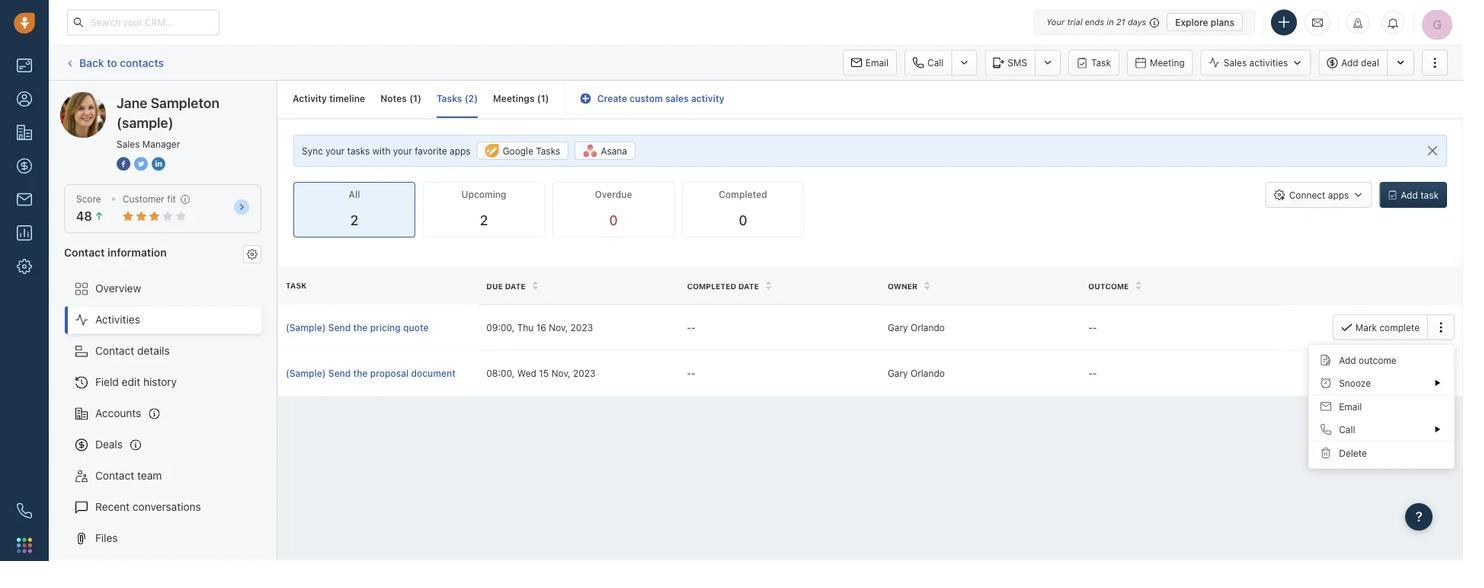 Task type: describe. For each thing, give the bounding box(es) containing it.
48 button
[[76, 209, 104, 224]]

48
[[76, 209, 92, 224]]

gary for 09:00, thu 16 nov, 2023
[[888, 323, 908, 333]]

sms button
[[985, 50, 1035, 76]]

deals
[[95, 439, 123, 451]]

0 horizontal spatial task
[[286, 281, 307, 290]]

(sample) send the pricing quote
[[286, 323, 429, 333]]

2023 for 08:00, wed 15 nov, 2023
[[573, 368, 596, 379]]

trial
[[1068, 17, 1083, 27]]

recent conversations
[[95, 501, 201, 514]]

customer fit
[[123, 194, 176, 205]]

task
[[1421, 190, 1439, 201]]

thu
[[517, 323, 534, 333]]

sync
[[302, 146, 323, 156]]

owner
[[888, 282, 918, 291]]

sampleton down contacts
[[117, 92, 170, 104]]

connect
[[1290, 190, 1326, 201]]

custom
[[630, 93, 663, 104]]

activities
[[1250, 58, 1289, 68]]

0 vertical spatial call button
[[905, 50, 952, 76]]

ends
[[1085, 17, 1105, 27]]

15
[[539, 368, 549, 379]]

freshworks switcher image
[[17, 538, 32, 554]]

jane sampleton (sample) up manager
[[117, 95, 220, 131]]

information
[[108, 246, 167, 259]]

activity timeline
[[293, 93, 365, 104]]

contact for contact information
[[64, 246, 105, 259]]

1 vertical spatial call
[[1340, 425, 1356, 435]]

tasks ( 2 )
[[437, 93, 478, 104]]

fit
[[167, 194, 176, 205]]

your
[[1047, 17, 1065, 27]]

manager
[[142, 139, 180, 149]]

contact team
[[95, 470, 162, 483]]

quote
[[403, 323, 429, 333]]

2 your from the left
[[393, 146, 412, 156]]

pricing
[[370, 323, 401, 333]]

09:00,
[[487, 323, 515, 333]]

add for add deal
[[1342, 58, 1359, 68]]

in
[[1107, 17, 1114, 27]]

create custom sales activity link
[[581, 93, 725, 104]]

complete
[[1380, 323, 1420, 333]]

sales for sales activities
[[1224, 58, 1247, 68]]

jane inside jane sampleton (sample)
[[117, 95, 147, 111]]

phone image
[[17, 504, 32, 519]]

gary orlando for 08:00, wed 15 nov, 2023
[[888, 368, 945, 379]]

add deal
[[1342, 58, 1380, 68]]

gary orlando for 09:00, thu 16 nov, 2023
[[888, 323, 945, 333]]

(sample) send the pricing quote link
[[286, 321, 471, 335]]

2 for upcoming
[[480, 212, 488, 229]]

connect apps
[[1290, 190, 1350, 201]]

( for meetings
[[537, 93, 541, 104]]

explore plans link
[[1167, 13, 1243, 31]]

team
[[137, 470, 162, 483]]

meeting button
[[1127, 50, 1194, 76]]

nov, for 16
[[549, 323, 568, 333]]

( for notes
[[410, 93, 413, 104]]

0 horizontal spatial apps
[[450, 146, 471, 156]]

mark complete button
[[1333, 315, 1428, 341]]

add task
[[1402, 190, 1439, 201]]

0 vertical spatial call
[[928, 58, 944, 68]]

sales
[[666, 93, 689, 104]]

send for pricing
[[328, 323, 351, 333]]

delete
[[1340, 448, 1368, 459]]

mng settings image
[[247, 249, 258, 260]]

completed for completed
[[719, 190, 767, 200]]

activities
[[95, 314, 140, 326]]

wed
[[517, 368, 537, 379]]

nov, for 15
[[552, 368, 571, 379]]

Search your CRM... text field
[[67, 10, 220, 35]]

orlando for 08:00, wed 15 nov, 2023
[[911, 368, 945, 379]]

asana
[[601, 146, 627, 156]]

outcome
[[1359, 355, 1397, 366]]

email button
[[843, 50, 897, 76]]

asana button
[[575, 142, 636, 160]]

field
[[95, 376, 119, 389]]

document
[[411, 369, 456, 379]]

08:00, wed 15 nov, 2023
[[487, 368, 596, 379]]

sales for sales manager
[[117, 139, 140, 149]]

the for pricing
[[353, 323, 368, 333]]

1 your from the left
[[326, 146, 345, 156]]

send for proposal
[[328, 369, 351, 379]]

mark
[[1356, 323, 1378, 333]]

meeting
[[1150, 58, 1185, 68]]

(sample) inside jane sampleton (sample)
[[117, 114, 174, 131]]

jane sampleton (sample) down contacts
[[91, 92, 216, 104]]

contact information
[[64, 246, 167, 259]]

edit
[[122, 376, 140, 389]]

add deal button
[[1319, 50, 1388, 76]]

back to contacts link
[[64, 51, 165, 75]]

0 vertical spatial tasks
[[437, 93, 462, 104]]

google
[[503, 146, 534, 156]]

sales activities
[[1224, 58, 1289, 68]]

0 horizontal spatial jane
[[91, 92, 114, 104]]

) for notes ( 1 )
[[418, 93, 422, 104]]

date for due date
[[505, 282, 526, 291]]

overdue
[[595, 190, 632, 200]]

add for add task
[[1402, 190, 1419, 201]]

1 for notes ( 1 )
[[413, 93, 418, 104]]

contact details
[[95, 345, 170, 358]]

details
[[137, 345, 170, 358]]

task button
[[1069, 50, 1120, 76]]

customer
[[123, 194, 165, 205]]

sampleton inside jane sampleton (sample)
[[151, 95, 220, 111]]

1 horizontal spatial call button
[[1310, 419, 1455, 442]]

your trial ends in 21 days
[[1047, 17, 1147, 27]]



Task type: locate. For each thing, give the bounding box(es) containing it.
activity
[[691, 93, 725, 104]]

0 vertical spatial gary orlando
[[888, 323, 945, 333]]

1 horizontal spatial date
[[739, 282, 759, 291]]

2 gary from the top
[[888, 368, 908, 379]]

1 horizontal spatial task
[[1092, 58, 1111, 68]]

orlando
[[911, 323, 945, 333], [911, 368, 945, 379]]

1 vertical spatial task
[[286, 281, 307, 290]]

1 horizontal spatial 2
[[469, 93, 474, 104]]

) for tasks ( 2 )
[[474, 93, 478, 104]]

0 vertical spatial contact
[[64, 246, 105, 259]]

conversations
[[133, 501, 201, 514]]

create
[[597, 93, 627, 104]]

nov,
[[549, 323, 568, 333], [552, 368, 571, 379]]

3 ) from the left
[[546, 93, 549, 104]]

facebook circled image
[[117, 156, 130, 172]]

deal
[[1362, 58, 1380, 68]]

1 vertical spatial apps
[[1329, 190, 1350, 201]]

jane down contacts
[[117, 95, 147, 111]]

0 down overdue
[[609, 212, 618, 229]]

your right the sync
[[326, 146, 345, 156]]

1 for meetings ( 1 )
[[541, 93, 546, 104]]

add left the deal
[[1342, 58, 1359, 68]]

contact up recent
[[95, 470, 134, 483]]

0 vertical spatial send
[[328, 323, 351, 333]]

back to contacts
[[79, 56, 164, 69]]

task inside button
[[1092, 58, 1111, 68]]

2023 for 09:00, thu 16 nov, 2023
[[571, 323, 593, 333]]

call right email button on the right top
[[928, 58, 944, 68]]

back
[[79, 56, 104, 69]]

2 left meetings
[[469, 93, 474, 104]]

due
[[487, 282, 503, 291]]

2 horizontal spatial (
[[537, 93, 541, 104]]

0 vertical spatial email
[[866, 58, 889, 68]]

0 horizontal spatial your
[[326, 146, 345, 156]]

0 horizontal spatial tasks
[[437, 93, 462, 104]]

add inside button
[[1342, 58, 1359, 68]]

21
[[1117, 17, 1126, 27]]

date for completed date
[[739, 282, 759, 291]]

gary for 08:00, wed 15 nov, 2023
[[888, 368, 908, 379]]

0
[[609, 212, 618, 229], [739, 212, 748, 229]]

orlando for 09:00, thu 16 nov, 2023
[[911, 323, 945, 333]]

) right notes
[[418, 93, 422, 104]]

0 for completed
[[739, 212, 748, 229]]

send left pricing
[[328, 323, 351, 333]]

call button up the delete
[[1310, 419, 1455, 442]]

1 vertical spatial (sample)
[[117, 114, 174, 131]]

jane
[[91, 92, 114, 104], [117, 95, 147, 111]]

1 vertical spatial gary
[[888, 368, 908, 379]]

(sample) up manager
[[173, 92, 216, 104]]

0 horizontal spatial 2
[[350, 212, 359, 229]]

2
[[469, 93, 474, 104], [350, 212, 359, 229], [480, 212, 488, 229]]

0 horizontal spatial )
[[418, 93, 422, 104]]

1 horizontal spatial 0
[[739, 212, 748, 229]]

2 down upcoming
[[480, 212, 488, 229]]

1 horizontal spatial sales
[[1224, 58, 1247, 68]]

1 ) from the left
[[418, 93, 422, 104]]

to
[[107, 56, 117, 69]]

email
[[866, 58, 889, 68], [1340, 402, 1363, 412]]

nov, right 16
[[549, 323, 568, 333]]

(sample) send the proposal document
[[286, 369, 456, 379]]

2 horizontal spatial )
[[546, 93, 549, 104]]

meetings ( 1 )
[[493, 93, 549, 104]]

task down your trial ends in 21 days
[[1092, 58, 1111, 68]]

1 vertical spatial call button
[[1310, 419, 1455, 442]]

snooze button
[[1310, 372, 1455, 395]]

with
[[373, 146, 391, 156]]

0 for overdue
[[609, 212, 618, 229]]

twitter circled image
[[134, 156, 148, 172]]

0 up completed date
[[739, 212, 748, 229]]

accounts
[[95, 408, 141, 420]]

contact
[[64, 246, 105, 259], [95, 345, 134, 358], [95, 470, 134, 483]]

1 horizontal spatial jane
[[117, 95, 147, 111]]

0 horizontal spatial 1
[[413, 93, 418, 104]]

0 horizontal spatial (
[[410, 93, 413, 104]]

0 vertical spatial completed
[[719, 190, 767, 200]]

your right with
[[393, 146, 412, 156]]

16
[[536, 323, 547, 333]]

08:00,
[[487, 368, 515, 379]]

1 vertical spatial orlando
[[911, 368, 945, 379]]

your
[[326, 146, 345, 156], [393, 146, 412, 156]]

1 right meetings
[[541, 93, 546, 104]]

google tasks button
[[477, 142, 569, 160]]

(sample) for (sample) send the pricing quote
[[286, 323, 326, 333]]

meetings
[[493, 93, 535, 104]]

sales left activities
[[1224, 58, 1247, 68]]

1 vertical spatial gary orlando
[[888, 368, 945, 379]]

score
[[76, 194, 101, 205]]

1 horizontal spatial email
[[1340, 402, 1363, 412]]

jane sampleton (sample)
[[91, 92, 216, 104], [117, 95, 220, 131]]

field edit history
[[95, 376, 177, 389]]

notes
[[381, 93, 407, 104]]

add left "task"
[[1402, 190, 1419, 201]]

add inside button
[[1402, 190, 1419, 201]]

2 the from the top
[[353, 369, 368, 379]]

proposal
[[370, 369, 409, 379]]

( left meetings
[[465, 93, 469, 104]]

1 orlando from the top
[[911, 323, 945, 333]]

2 vertical spatial contact
[[95, 470, 134, 483]]

2 vertical spatial add
[[1340, 355, 1357, 366]]

activity
[[293, 93, 327, 104]]

1 horizontal spatial (
[[465, 93, 469, 104]]

call link
[[905, 50, 952, 76]]

0 vertical spatial (sample)
[[173, 92, 216, 104]]

email image
[[1313, 16, 1323, 29]]

outcome
[[1089, 282, 1129, 291]]

(sample)
[[286, 323, 326, 333], [286, 369, 326, 379]]

2023 right 15
[[573, 368, 596, 379]]

2023 right 16
[[571, 323, 593, 333]]

0 vertical spatial orlando
[[911, 323, 945, 333]]

0 vertical spatial the
[[353, 323, 368, 333]]

send down the (sample) send the pricing quote
[[328, 369, 351, 379]]

send
[[328, 323, 351, 333], [328, 369, 351, 379]]

sms
[[1008, 58, 1028, 68]]

notes ( 1 )
[[381, 93, 422, 104]]

0 horizontal spatial sales
[[117, 139, 140, 149]]

phone element
[[9, 496, 40, 527]]

1 send from the top
[[328, 323, 351, 333]]

2 (sample) from the top
[[286, 369, 326, 379]]

2 gary orlando from the top
[[888, 368, 945, 379]]

0 vertical spatial nov,
[[549, 323, 568, 333]]

call button
[[905, 50, 952, 76], [1310, 419, 1455, 442]]

the left pricing
[[353, 323, 368, 333]]

date
[[505, 282, 526, 291], [739, 282, 759, 291]]

1 vertical spatial the
[[353, 369, 368, 379]]

1 vertical spatial 2023
[[573, 368, 596, 379]]

1 horizontal spatial apps
[[1329, 190, 1350, 201]]

) right meetings
[[546, 93, 549, 104]]

3 ( from the left
[[537, 93, 541, 104]]

1 ( from the left
[[410, 93, 413, 104]]

call button right email button on the right top
[[905, 50, 952, 76]]

sampleton
[[117, 92, 170, 104], [151, 95, 220, 111]]

0 vertical spatial sales
[[1224, 58, 1247, 68]]

1 horizontal spatial 1
[[541, 93, 546, 104]]

2 0 from the left
[[739, 212, 748, 229]]

1 vertical spatial contact
[[95, 345, 134, 358]]

linkedin circled image
[[152, 156, 165, 172]]

all
[[349, 190, 360, 200]]

contact down "48"
[[64, 246, 105, 259]]

tasks
[[347, 146, 370, 156]]

0 horizontal spatial call
[[928, 58, 944, 68]]

tasks right google
[[536, 146, 561, 156]]

( right notes
[[410, 93, 413, 104]]

contact down activities
[[95, 345, 134, 358]]

mark complete
[[1356, 323, 1420, 333]]

plans
[[1211, 17, 1235, 27]]

add
[[1342, 58, 1359, 68], [1402, 190, 1419, 201], [1340, 355, 1357, 366]]

sales up facebook circled image
[[117, 139, 140, 149]]

( right meetings
[[537, 93, 541, 104]]

the left proposal
[[353, 369, 368, 379]]

email inside email button
[[866, 58, 889, 68]]

(sample) for (sample) send the proposal document
[[286, 369, 326, 379]]

(sample) send the proposal document link
[[286, 367, 471, 381]]

0 vertical spatial apps
[[450, 146, 471, 156]]

completed for completed date
[[687, 282, 737, 291]]

email left call link
[[866, 58, 889, 68]]

0 vertical spatial task
[[1092, 58, 1111, 68]]

the
[[353, 323, 368, 333], [353, 369, 368, 379]]

0 horizontal spatial date
[[505, 282, 526, 291]]

( for tasks
[[465, 93, 469, 104]]

1 (sample) from the top
[[286, 323, 326, 333]]

send inside (sample) send the proposal document link
[[328, 369, 351, 379]]

1 horizontal spatial your
[[393, 146, 412, 156]]

1 vertical spatial add
[[1402, 190, 1419, 201]]

sampleton up manager
[[151, 95, 220, 111]]

) left meetings
[[474, 93, 478, 104]]

google tasks
[[503, 146, 561, 156]]

) for meetings ( 1 )
[[546, 93, 549, 104]]

0 vertical spatial 2023
[[571, 323, 593, 333]]

1 vertical spatial (sample)
[[286, 369, 326, 379]]

tasks right the notes ( 1 )
[[437, 93, 462, 104]]

1 1 from the left
[[413, 93, 418, 104]]

2 down all
[[350, 212, 359, 229]]

2 horizontal spatial 2
[[480, 212, 488, 229]]

2 1 from the left
[[541, 93, 546, 104]]

due date
[[487, 282, 526, 291]]

explore
[[1176, 17, 1209, 27]]

timeline
[[329, 93, 365, 104]]

apps right favorite
[[450, 146, 471, 156]]

1 vertical spatial completed
[[687, 282, 737, 291]]

1 horizontal spatial tasks
[[536, 146, 561, 156]]

create custom sales activity
[[597, 93, 725, 104]]

send inside (sample) send the pricing quote link
[[328, 323, 351, 333]]

2 for all
[[350, 212, 359, 229]]

1 vertical spatial send
[[328, 369, 351, 379]]

1 vertical spatial nov,
[[552, 368, 571, 379]]

2 date from the left
[[739, 282, 759, 291]]

apps right connect
[[1329, 190, 1350, 201]]

add for add outcome
[[1340, 355, 1357, 366]]

0 horizontal spatial call button
[[905, 50, 952, 76]]

call up the delete
[[1340, 425, 1356, 435]]

task up the (sample) send the pricing quote
[[286, 281, 307, 290]]

1 gary from the top
[[888, 323, 908, 333]]

1 vertical spatial email
[[1340, 402, 1363, 412]]

upcoming
[[462, 190, 507, 200]]

contact for contact team
[[95, 470, 134, 483]]

2 ( from the left
[[465, 93, 469, 104]]

2023
[[571, 323, 593, 333], [573, 368, 596, 379]]

explore plans
[[1176, 17, 1235, 27]]

completed
[[719, 190, 767, 200], [687, 282, 737, 291]]

2 orlando from the top
[[911, 368, 945, 379]]

0 vertical spatial gary
[[888, 323, 908, 333]]

2 send from the top
[[328, 369, 351, 379]]

sales activities button
[[1201, 50, 1319, 76], [1201, 50, 1311, 76]]

1 vertical spatial sales
[[117, 139, 140, 149]]

0 vertical spatial (sample)
[[286, 323, 326, 333]]

1 right notes
[[413, 93, 418, 104]]

(sample) up sales manager
[[117, 114, 174, 131]]

recent
[[95, 501, 130, 514]]

the for proposal
[[353, 369, 368, 379]]

email down snooze
[[1340, 402, 1363, 412]]

1 vertical spatial tasks
[[536, 146, 561, 156]]

1 horizontal spatial call
[[1340, 425, 1356, 435]]

1 date from the left
[[505, 282, 526, 291]]

0 vertical spatial add
[[1342, 58, 1359, 68]]

add up snooze
[[1340, 355, 1357, 366]]

tasks inside button
[[536, 146, 561, 156]]

1 the from the top
[[353, 323, 368, 333]]

contact for contact details
[[95, 345, 134, 358]]

1 gary orlando from the top
[[888, 323, 945, 333]]

add task button
[[1380, 182, 1448, 208]]

nov, right 15
[[552, 368, 571, 379]]

contacts
[[120, 56, 164, 69]]

connect apps button
[[1266, 182, 1373, 208], [1266, 182, 1373, 208]]

0 horizontal spatial email
[[866, 58, 889, 68]]

files
[[95, 533, 118, 545]]

0 horizontal spatial 0
[[609, 212, 618, 229]]

history
[[143, 376, 177, 389]]

2 ) from the left
[[474, 93, 478, 104]]

overview
[[95, 283, 141, 295]]

jane down to
[[91, 92, 114, 104]]

1 horizontal spatial )
[[474, 93, 478, 104]]

completed date
[[687, 282, 759, 291]]

1 0 from the left
[[609, 212, 618, 229]]



Task type: vqa. For each thing, say whether or not it's contained in the screenshot.


